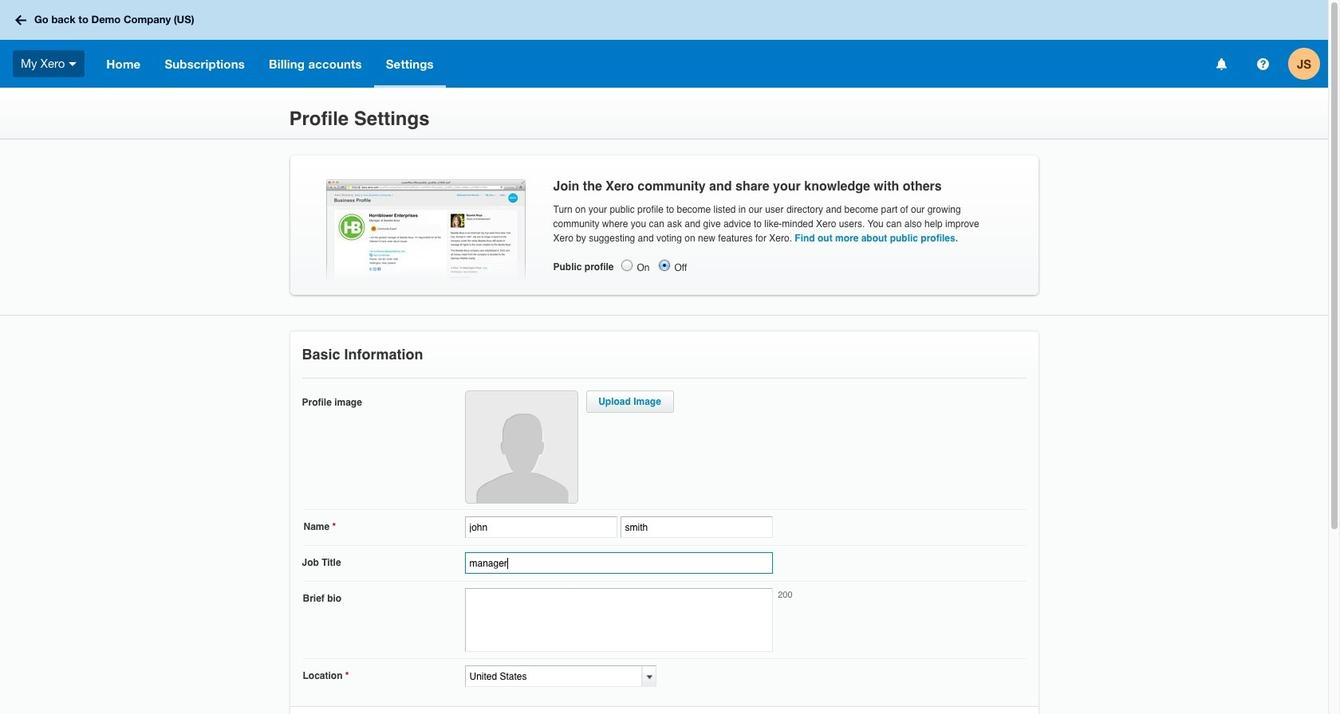 Task type: locate. For each thing, give the bounding box(es) containing it.
None text field
[[465, 553, 773, 574], [465, 666, 642, 688], [465, 553, 773, 574], [465, 666, 642, 688]]

svg image
[[15, 15, 26, 25], [69, 62, 77, 66]]

None text field
[[465, 589, 773, 653]]

1 horizontal spatial svg image
[[69, 62, 77, 66]]

2 svg image from the left
[[1257, 58, 1269, 70]]

banner
[[0, 0, 1328, 88]]

None button
[[620, 258, 634, 273], [657, 258, 671, 273], [620, 258, 634, 273], [657, 258, 671, 273]]

0 horizontal spatial svg image
[[1216, 58, 1227, 70]]

Last text field
[[620, 517, 773, 539]]

0 horizontal spatial svg image
[[15, 15, 26, 25]]

1 horizontal spatial svg image
[[1257, 58, 1269, 70]]

svg image
[[1216, 58, 1227, 70], [1257, 58, 1269, 70]]

1 vertical spatial svg image
[[69, 62, 77, 66]]



Task type: vqa. For each thing, say whether or not it's contained in the screenshot.
try
no



Task type: describe. For each thing, give the bounding box(es) containing it.
First text field
[[465, 517, 617, 539]]

1 svg image from the left
[[1216, 58, 1227, 70]]

0 vertical spatial svg image
[[15, 15, 26, 25]]



